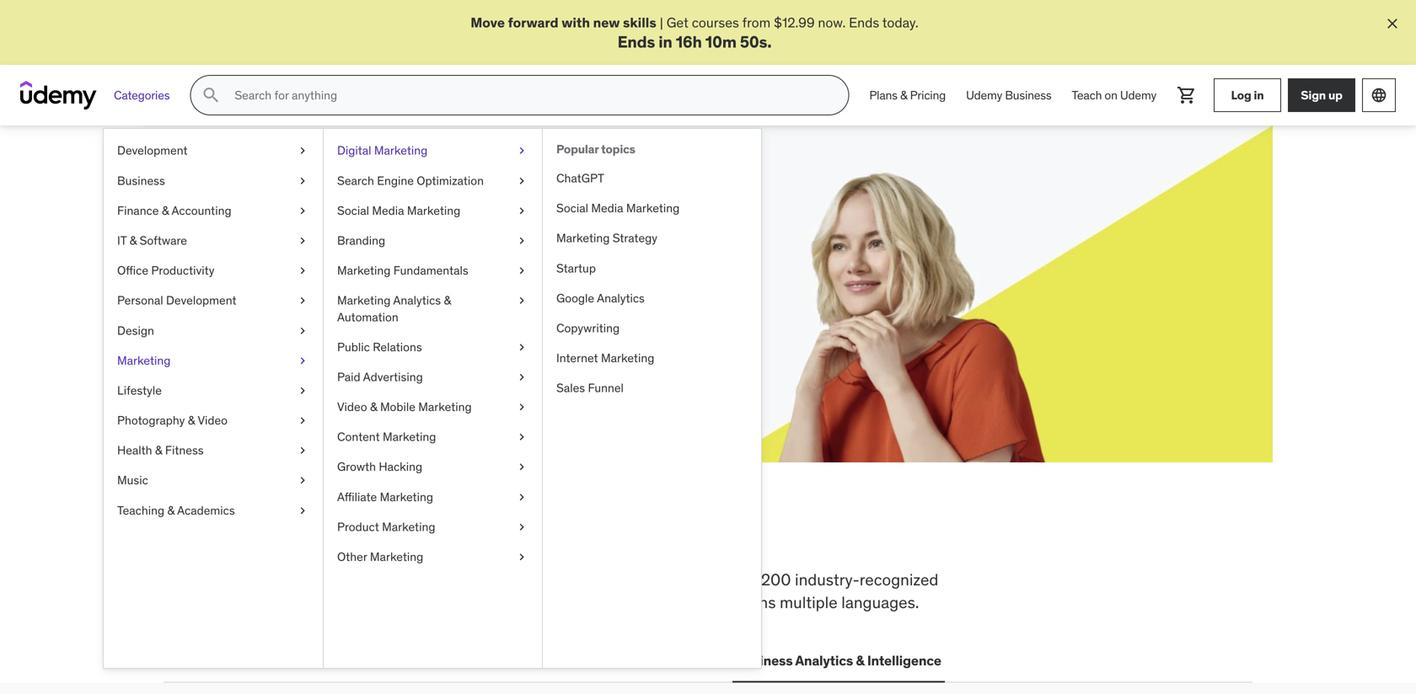 Task type: vqa. For each thing, say whether or not it's contained in the screenshot.
Product Marketing's xsmall icon
yes



Task type: locate. For each thing, give the bounding box(es) containing it.
marketing down paid advertising link
[[418, 400, 472, 415]]

in right 'log'
[[1254, 88, 1264, 103]]

& for mobile
[[370, 400, 377, 415]]

1 horizontal spatial media
[[591, 201, 623, 216]]

marketing up to
[[370, 550, 423, 565]]

1 horizontal spatial as
[[509, 241, 522, 258]]

analytics inside button
[[795, 652, 853, 670]]

2 vertical spatial business
[[736, 652, 793, 670]]

business left teach
[[1005, 88, 1052, 103]]

for up fundamentals
[[442, 241, 458, 258]]

1 horizontal spatial udemy
[[1120, 88, 1157, 103]]

udemy right on in the right top of the page
[[1120, 88, 1157, 103]]

startup link
[[543, 254, 761, 284]]

development inside personal development link
[[166, 293, 237, 308]]

& left mobile
[[370, 400, 377, 415]]

sales funnel link
[[543, 374, 761, 404]]

xsmall image inside personal development link
[[296, 293, 309, 309]]

1 vertical spatial in
[[1254, 88, 1264, 103]]

data science button
[[509, 641, 599, 682]]

analytics down multiple
[[795, 652, 853, 670]]

shopping cart with 0 items image
[[1177, 85, 1197, 106]]

and
[[703, 593, 730, 613]]

xsmall image inside the business link
[[296, 173, 309, 189]]

get
[[667, 14, 689, 31]]

xsmall image for search engine optimization
[[515, 173, 529, 189]]

spans
[[734, 593, 776, 613]]

social down 'search'
[[337, 203, 369, 218]]

media inside digital marketing element
[[591, 201, 623, 216]]

choose a language image
[[1371, 87, 1388, 104]]

2 horizontal spatial business
[[1005, 88, 1052, 103]]

social media marketing
[[556, 201, 680, 216], [337, 203, 461, 218]]

xsmall image
[[296, 173, 309, 189], [515, 173, 529, 189], [515, 203, 529, 219], [296, 233, 309, 249], [515, 293, 529, 309], [296, 323, 309, 339], [296, 353, 309, 369], [515, 399, 529, 416], [296, 413, 309, 429], [515, 459, 529, 476], [296, 473, 309, 489], [515, 519, 529, 536]]

in
[[659, 32, 672, 52], [1254, 88, 1264, 103], [531, 514, 564, 558]]

it & software link
[[104, 226, 323, 256]]

1 horizontal spatial in
[[659, 32, 672, 52]]

automation
[[337, 310, 399, 325]]

today. down "branding"
[[333, 260, 369, 277]]

0 horizontal spatial as
[[461, 241, 475, 258]]

0 horizontal spatial with
[[359, 241, 384, 258]]

1 vertical spatial it
[[303, 652, 314, 670]]

1 horizontal spatial business
[[736, 652, 793, 670]]

0 vertical spatial development
[[117, 143, 188, 158]]

1 horizontal spatial it
[[303, 652, 314, 670]]

development right web
[[198, 652, 282, 670]]

& for software
[[129, 233, 137, 248]]

media for the right social media marketing link
[[591, 201, 623, 216]]

social media marketing inside digital marketing element
[[556, 201, 680, 216]]

business up finance
[[117, 173, 165, 188]]

udemy
[[966, 88, 1003, 103], [1120, 88, 1157, 103]]

for
[[305, 199, 344, 234], [442, 241, 458, 258], [703, 570, 723, 590]]

leadership button
[[419, 641, 496, 682]]

xsmall image inside health & fitness link
[[296, 443, 309, 459]]

with left a
[[359, 241, 384, 258]]

video down lifestyle link in the left bottom of the page
[[198, 413, 228, 428]]

skills
[[224, 199, 300, 234]]

xsmall image inside video & mobile marketing link
[[515, 399, 529, 416]]

1 horizontal spatial ends
[[849, 14, 879, 31]]

science
[[545, 652, 595, 670]]

2 horizontal spatial analytics
[[795, 652, 853, 670]]

submit search image
[[201, 85, 221, 106]]

media up marketing strategy
[[591, 201, 623, 216]]

1 horizontal spatial today.
[[882, 14, 919, 31]]

0 vertical spatial in
[[659, 32, 672, 52]]

2 as from the left
[[509, 241, 522, 258]]

& up fitness
[[188, 413, 195, 428]]

xsmall image inside growth hacking link
[[515, 459, 529, 476]]

& up the office
[[129, 233, 137, 248]]

your up sale
[[273, 241, 299, 258]]

xsmall image for design
[[296, 323, 309, 339]]

xsmall image for development
[[296, 143, 309, 159]]

social media marketing link up strategy
[[543, 194, 761, 224]]

for up "and" on the bottom of the page
[[703, 570, 723, 590]]

development down categories dropdown button
[[117, 143, 188, 158]]

in up including on the left of page
[[531, 514, 564, 558]]

health & fitness link
[[104, 436, 323, 466]]

your
[[349, 199, 410, 234], [273, 241, 299, 258]]

personal development
[[117, 293, 237, 308]]

marketing inside product marketing link
[[382, 520, 435, 535]]

development inside web development button
[[198, 652, 282, 670]]

marketing down affiliate marketing at the bottom
[[382, 520, 435, 535]]

marketing up startup
[[556, 231, 610, 246]]

xsmall image for product marketing
[[515, 519, 529, 536]]

0 horizontal spatial udemy
[[966, 88, 1003, 103]]

0 vertical spatial it
[[117, 233, 127, 248]]

relations
[[373, 340, 422, 355]]

as right the little
[[509, 241, 522, 258]]

it inside button
[[303, 652, 314, 670]]

skills up supports
[[361, 570, 397, 590]]

0 horizontal spatial social media marketing link
[[324, 196, 542, 226]]

xsmall image inside music link
[[296, 473, 309, 489]]

marketing link
[[104, 346, 323, 376]]

catalog
[[292, 593, 345, 613]]

|
[[660, 14, 663, 31]]

1 horizontal spatial for
[[442, 241, 458, 258]]

xsmall image inside public relations link
[[515, 339, 529, 356]]

xsmall image inside development link
[[296, 143, 309, 159]]

xsmall image inside the marketing link
[[296, 353, 309, 369]]

1 vertical spatial with
[[359, 241, 384, 258]]

xsmall image inside marketing fundamentals link
[[515, 263, 529, 279]]

social media marketing down engine
[[337, 203, 461, 218]]

xsmall image for business
[[296, 173, 309, 189]]

2 horizontal spatial for
[[703, 570, 723, 590]]

0 vertical spatial your
[[349, 199, 410, 234]]

personal
[[117, 293, 163, 308]]

0 vertical spatial business
[[1005, 88, 1052, 103]]

$12.99
[[774, 14, 815, 31]]

xsmall image inside teaching & academics link
[[296, 503, 309, 519]]

branding link
[[324, 226, 542, 256]]

development for web
[[198, 652, 282, 670]]

xsmall image inside digital marketing link
[[515, 143, 529, 159]]

data science
[[513, 652, 595, 670]]

xsmall image for social media marketing
[[515, 203, 529, 219]]

music
[[117, 473, 148, 488]]

xsmall image for marketing
[[296, 353, 309, 369]]

analytics down startup link
[[597, 291, 645, 306]]

xsmall image for digital marketing
[[515, 143, 529, 159]]

marketing inside marketing analytics & automation
[[337, 293, 391, 308]]

1 horizontal spatial video
[[337, 400, 367, 415]]

paid
[[337, 370, 361, 385]]

marketing up funnel
[[601, 351, 655, 366]]

potential
[[302, 241, 355, 258]]

0 horizontal spatial media
[[372, 203, 404, 218]]

1 horizontal spatial analytics
[[597, 291, 645, 306]]

marketing down hacking
[[380, 490, 433, 505]]

it & software
[[117, 233, 187, 248]]

xsmall image inside product marketing link
[[515, 519, 529, 536]]

0 horizontal spatial today.
[[333, 260, 369, 277]]

xsmall image inside office productivity link
[[296, 263, 309, 279]]

0 horizontal spatial social
[[337, 203, 369, 218]]

& right finance
[[162, 203, 169, 218]]

0 horizontal spatial analytics
[[393, 293, 441, 308]]

marketing inside the marketing link
[[117, 353, 171, 368]]

xsmall image inside search engine optimization link
[[515, 173, 529, 189]]

for inside covering critical workplace skills to technical topics, including prep content for over 200 industry-recognized certifications, our catalog supports well-rounded professional development and spans multiple languages.
[[703, 570, 723, 590]]

industry-
[[795, 570, 860, 590]]

marketing inside video & mobile marketing link
[[418, 400, 472, 415]]

up
[[1329, 88, 1343, 103]]

your up a
[[349, 199, 410, 234]]

with left new
[[562, 14, 590, 31]]

social media marketing link down optimization
[[324, 196, 542, 226]]

2 vertical spatial in
[[531, 514, 564, 558]]

2 udemy from the left
[[1120, 88, 1157, 103]]

web development
[[167, 652, 282, 670]]

& for fitness
[[155, 443, 162, 458]]

as left the little
[[461, 241, 475, 258]]

xsmall image inside it & software link
[[296, 233, 309, 249]]

teach on udemy
[[1072, 88, 1157, 103]]

funnel
[[588, 381, 624, 396]]

video down paid
[[337, 400, 367, 415]]

accounting
[[172, 203, 231, 218]]

marketing down "branding"
[[337, 263, 391, 278]]

xsmall image inside affiliate marketing link
[[515, 489, 529, 506]]

2 vertical spatial development
[[198, 652, 282, 670]]

1 horizontal spatial with
[[562, 14, 590, 31]]

.
[[767, 32, 772, 52]]

xsmall image inside other marketing link
[[515, 549, 529, 566]]

business
[[1005, 88, 1052, 103], [117, 173, 165, 188], [736, 652, 793, 670]]

mobile
[[380, 400, 416, 415]]

analytics for google
[[597, 291, 645, 306]]

0 horizontal spatial ends
[[618, 32, 655, 52]]

xsmall image inside paid advertising link
[[515, 369, 529, 386]]

1 udemy from the left
[[966, 88, 1003, 103]]

1 horizontal spatial social media marketing
[[556, 201, 680, 216]]

business inside button
[[736, 652, 793, 670]]

search
[[337, 173, 374, 188]]

software
[[140, 233, 187, 248]]

analytics for marketing
[[393, 293, 441, 308]]

marketing
[[374, 143, 428, 158], [626, 201, 680, 216], [407, 203, 461, 218], [556, 231, 610, 246], [337, 263, 391, 278], [337, 293, 391, 308], [601, 351, 655, 366], [117, 353, 171, 368], [418, 400, 472, 415], [383, 430, 436, 445], [380, 490, 433, 505], [382, 520, 435, 535], [370, 550, 423, 565]]

our
[[265, 593, 288, 613]]

forward
[[508, 14, 559, 31]]

xsmall image inside marketing analytics & automation link
[[515, 293, 529, 309]]

2 vertical spatial for
[[703, 570, 723, 590]]

marketing down chatgpt link in the top of the page
[[626, 201, 680, 216]]

0 vertical spatial with
[[562, 14, 590, 31]]

social inside digital marketing element
[[556, 201, 588, 216]]

the
[[219, 514, 273, 558]]

analytics inside digital marketing element
[[597, 291, 645, 306]]

xsmall image inside photography & video link
[[296, 413, 309, 429]]

xsmall image
[[296, 143, 309, 159], [515, 143, 529, 159], [296, 203, 309, 219], [515, 233, 529, 249], [296, 263, 309, 279], [515, 263, 529, 279], [296, 293, 309, 309], [515, 339, 529, 356], [515, 369, 529, 386], [296, 383, 309, 399], [515, 429, 529, 446], [296, 443, 309, 459], [515, 489, 529, 506], [296, 503, 309, 519], [515, 549, 529, 566]]

marketing analytics & automation link
[[324, 286, 542, 332]]

social media marketing link
[[543, 194, 761, 224], [324, 196, 542, 226]]

design link
[[104, 316, 323, 346]]

marketing analytics & automation
[[337, 293, 451, 325]]

data
[[513, 652, 542, 670]]

in down |
[[659, 32, 672, 52]]

0 vertical spatial today.
[[882, 14, 919, 31]]

business down spans
[[736, 652, 793, 670]]

one
[[570, 514, 630, 558]]

xsmall image for office productivity
[[296, 263, 309, 279]]

0 horizontal spatial for
[[305, 199, 344, 234]]

analytics inside marketing analytics & automation
[[393, 293, 441, 308]]

marketing inside marketing fundamentals link
[[337, 263, 391, 278]]

it up the office
[[117, 233, 127, 248]]

marketing down video & mobile marketing
[[383, 430, 436, 445]]

xsmall image inside finance & accounting link
[[296, 203, 309, 219]]

0 horizontal spatial video
[[198, 413, 228, 428]]

skills up workplace at the left bottom of page
[[279, 514, 370, 558]]

0 horizontal spatial it
[[117, 233, 127, 248]]

xsmall image for public relations
[[515, 339, 529, 356]]

1 vertical spatial business
[[117, 173, 165, 188]]

0 horizontal spatial business
[[117, 173, 165, 188]]

xsmall image inside 'design' link
[[296, 323, 309, 339]]

xsmall image inside branding link
[[515, 233, 529, 249]]

teach on udemy link
[[1062, 75, 1167, 116]]

marketing inside affiliate marketing link
[[380, 490, 433, 505]]

marketing strategy link
[[543, 224, 761, 254]]

certifications,
[[164, 593, 261, 613]]

1 vertical spatial today.
[[333, 260, 369, 277]]

& down marketing fundamentals link at the top left of the page
[[444, 293, 451, 308]]

udemy image
[[20, 81, 97, 110]]

xsmall image for teaching & academics
[[296, 503, 309, 519]]

health & fitness
[[117, 443, 204, 458]]

1 vertical spatial for
[[442, 241, 458, 258]]

prep
[[607, 570, 640, 590]]

analytics down fundamentals
[[393, 293, 441, 308]]

sales funnel
[[556, 381, 624, 396]]

marketing inside other marketing link
[[370, 550, 423, 565]]

with
[[562, 14, 590, 31], [359, 241, 384, 258]]

content
[[337, 430, 380, 445]]

media down engine
[[372, 203, 404, 218]]

it certifications button
[[299, 641, 406, 682]]

lifestyle link
[[104, 376, 323, 406]]

ends right now.
[[849, 14, 879, 31]]

marketing up engine
[[374, 143, 428, 158]]

marketing inside internet marketing link
[[601, 351, 655, 366]]

0 horizontal spatial social media marketing
[[337, 203, 461, 218]]

1 vertical spatial your
[[273, 241, 299, 258]]

& left intelligence
[[856, 652, 865, 670]]

internet
[[556, 351, 598, 366]]

social media marketing up marketing strategy
[[556, 201, 680, 216]]

finance & accounting
[[117, 203, 231, 218]]

with inside skills for your future expand your potential with a course for as little as $12.99. sale ends today.
[[359, 241, 384, 258]]

public relations
[[337, 340, 422, 355]]

now.
[[818, 14, 846, 31]]

xsmall image inside content marketing link
[[515, 429, 529, 446]]

from
[[742, 14, 771, 31]]

1 as from the left
[[461, 241, 475, 258]]

xsmall image for marketing fundamentals
[[515, 263, 529, 279]]

social down chatgpt
[[556, 201, 588, 216]]

& right plans
[[900, 88, 907, 103]]

2 horizontal spatial in
[[1254, 88, 1264, 103]]

engine
[[377, 173, 414, 188]]

2 vertical spatial skills
[[361, 570, 397, 590]]

xsmall image for video & mobile marketing
[[515, 399, 529, 416]]

skills left |
[[623, 14, 657, 31]]

marketing up lifestyle on the left bottom of the page
[[117, 353, 171, 368]]

branding
[[337, 233, 385, 248]]

udemy right "pricing"
[[966, 88, 1003, 103]]

marketing up automation
[[337, 293, 391, 308]]

& right 'health'
[[155, 443, 162, 458]]

log in link
[[1214, 79, 1281, 112]]

video
[[337, 400, 367, 415], [198, 413, 228, 428]]

it left 'certifications'
[[303, 652, 314, 670]]

xsmall image for other marketing
[[515, 549, 529, 566]]

affiliate
[[337, 490, 377, 505]]

1 horizontal spatial social
[[556, 201, 588, 216]]

xsmall image for personal development
[[296, 293, 309, 309]]

development down office productivity link
[[166, 293, 237, 308]]

xsmall image inside lifestyle link
[[296, 383, 309, 399]]

today. right now.
[[882, 14, 919, 31]]

& right teaching
[[167, 503, 175, 518]]

for up "potential"
[[305, 199, 344, 234]]

development
[[117, 143, 188, 158], [166, 293, 237, 308], [198, 652, 282, 670]]

today. inside move forward with new skills | get courses from $12.99 now. ends today. ends in 16h 10m 50s .
[[882, 14, 919, 31]]

1 vertical spatial development
[[166, 293, 237, 308]]

ends down new
[[618, 32, 655, 52]]

photography & video link
[[104, 406, 323, 436]]

0 vertical spatial skills
[[623, 14, 657, 31]]

chatgpt link
[[543, 164, 761, 194]]

in inside log in link
[[1254, 88, 1264, 103]]



Task type: describe. For each thing, give the bounding box(es) containing it.
sale
[[271, 260, 298, 277]]

copywriting link
[[543, 314, 761, 344]]

covering
[[164, 570, 228, 590]]

xsmall image for content marketing
[[515, 429, 529, 446]]

Search for anything text field
[[231, 81, 828, 110]]

product
[[337, 520, 379, 535]]

xsmall image for finance & accounting
[[296, 203, 309, 219]]

teaching & academics
[[117, 503, 235, 518]]

academics
[[177, 503, 235, 518]]

recognized
[[860, 570, 939, 590]]

in inside move forward with new skills | get courses from $12.99 now. ends today. ends in 16h 10m 50s .
[[659, 32, 672, 52]]

social for leftmost social media marketing link
[[337, 203, 369, 218]]

well-
[[416, 593, 451, 613]]

xsmall image for photography & video
[[296, 413, 309, 429]]

xsmall image for it & software
[[296, 233, 309, 249]]

other
[[337, 550, 367, 565]]

growth hacking
[[337, 460, 422, 475]]

public
[[337, 340, 370, 355]]

search engine optimization
[[337, 173, 484, 188]]

& for accounting
[[162, 203, 169, 218]]

health
[[117, 443, 152, 458]]

media for leftmost social media marketing link
[[372, 203, 404, 218]]

development
[[606, 593, 699, 613]]

teach
[[1072, 88, 1102, 103]]

skills inside covering critical workplace skills to technical topics, including prep content for over 200 industry-recognized certifications, our catalog supports well-rounded professional development and spans multiple languages.
[[361, 570, 397, 590]]

business for business analytics & intelligence
[[736, 652, 793, 670]]

google analytics
[[556, 291, 645, 306]]

social for the right social media marketing link
[[556, 201, 588, 216]]

move forward with new skills | get courses from $12.99 now. ends today. ends in 16h 10m 50s .
[[471, 14, 919, 52]]

sales
[[556, 381, 585, 396]]

all
[[164, 514, 213, 558]]

it for it certifications
[[303, 652, 314, 670]]

google analytics link
[[543, 284, 761, 314]]

growth
[[337, 460, 376, 475]]

rounded
[[451, 593, 511, 613]]

close image
[[1384, 15, 1401, 32]]

marketing inside marketing strategy link
[[556, 231, 610, 246]]

digital marketing link
[[324, 136, 542, 166]]

xsmall image for health & fitness
[[296, 443, 309, 459]]

xsmall image for branding
[[515, 233, 529, 249]]

xsmall image for music
[[296, 473, 309, 489]]

0 vertical spatial for
[[305, 199, 344, 234]]

need
[[443, 514, 524, 558]]

design
[[117, 323, 154, 338]]

skills for your future expand your potential with a course for as little as $12.99. sale ends today.
[[224, 199, 522, 277]]

analytics for business
[[795, 652, 853, 670]]

xsmall image for lifestyle
[[296, 383, 309, 399]]

search engine optimization link
[[324, 166, 542, 196]]

content marketing
[[337, 430, 436, 445]]

finance
[[117, 203, 159, 218]]

categories
[[114, 88, 170, 103]]

1 horizontal spatial social media marketing link
[[543, 194, 761, 224]]

$12.99.
[[224, 260, 268, 277]]

intelligence
[[867, 652, 942, 670]]

marketing strategy
[[556, 231, 658, 246]]

critical
[[232, 570, 279, 590]]

communication
[[616, 652, 716, 670]]

supports
[[348, 593, 412, 613]]

& inside marketing analytics & automation
[[444, 293, 451, 308]]

internet marketing link
[[543, 344, 761, 374]]

marketing inside content marketing link
[[383, 430, 436, 445]]

for for your
[[442, 241, 458, 258]]

to
[[400, 570, 415, 590]]

marketing down search engine optimization link
[[407, 203, 461, 218]]

skills inside move forward with new skills | get courses from $12.99 now. ends today. ends in 16h 10m 50s .
[[623, 14, 657, 31]]

growth hacking link
[[324, 453, 542, 483]]

sign up
[[1301, 88, 1343, 103]]

log in
[[1231, 88, 1264, 103]]

paid advertising
[[337, 370, 423, 385]]

new
[[593, 14, 620, 31]]

plans
[[869, 88, 898, 103]]

xsmall image for growth hacking
[[515, 459, 529, 476]]

marketing inside digital marketing link
[[374, 143, 428, 158]]

with inside move forward with new skills | get courses from $12.99 now. ends today. ends in 16h 10m 50s .
[[562, 14, 590, 31]]

& for academics
[[167, 503, 175, 518]]

0 horizontal spatial in
[[531, 514, 564, 558]]

marketing fundamentals
[[337, 263, 468, 278]]

business analytics & intelligence button
[[732, 641, 945, 682]]

popular topics
[[556, 142, 635, 157]]

certifications
[[317, 652, 403, 670]]

xsmall image for affiliate marketing
[[515, 489, 529, 506]]

technical
[[418, 570, 483, 590]]

advertising
[[363, 370, 423, 385]]

0 horizontal spatial your
[[273, 241, 299, 258]]

marketing fundamentals link
[[324, 256, 542, 286]]

product marketing link
[[324, 513, 542, 543]]

teaching
[[117, 503, 164, 518]]

digital marketing element
[[542, 129, 761, 669]]

1 vertical spatial skills
[[279, 514, 370, 558]]

& for pricing
[[900, 88, 907, 103]]

chatgpt
[[556, 171, 604, 186]]

personal development link
[[104, 286, 323, 316]]

fundamentals
[[393, 263, 468, 278]]

1 horizontal spatial your
[[349, 199, 410, 234]]

& for video
[[188, 413, 195, 428]]

public relations link
[[324, 332, 542, 362]]

development inside development link
[[117, 143, 188, 158]]

plans & pricing link
[[859, 75, 956, 116]]

development for personal
[[166, 293, 237, 308]]

today. inside skills for your future expand your potential with a course for as little as $12.99. sale ends today.
[[333, 260, 369, 277]]

udemy business
[[966, 88, 1052, 103]]

a
[[387, 241, 395, 258]]

business for business
[[117, 173, 165, 188]]

office productivity link
[[104, 256, 323, 286]]

place
[[637, 514, 725, 558]]

topics,
[[487, 570, 535, 590]]

xsmall image for paid advertising
[[515, 369, 529, 386]]

internet marketing
[[556, 351, 655, 366]]

video & mobile marketing link
[[324, 392, 542, 422]]

sign
[[1301, 88, 1326, 103]]

it certifications
[[303, 652, 403, 670]]

future
[[415, 199, 498, 234]]

xsmall image for marketing analytics & automation
[[515, 293, 529, 309]]

affiliate marketing link
[[324, 483, 542, 513]]

product marketing
[[337, 520, 435, 535]]

it for it & software
[[117, 233, 127, 248]]

for for workplace
[[703, 570, 723, 590]]

startup
[[556, 261, 596, 276]]

leadership
[[423, 652, 493, 670]]

office productivity
[[117, 263, 214, 278]]

web
[[167, 652, 196, 670]]

& inside button
[[856, 652, 865, 670]]

photography
[[117, 413, 185, 428]]

business analytics & intelligence
[[736, 652, 942, 670]]

courses
[[692, 14, 739, 31]]



